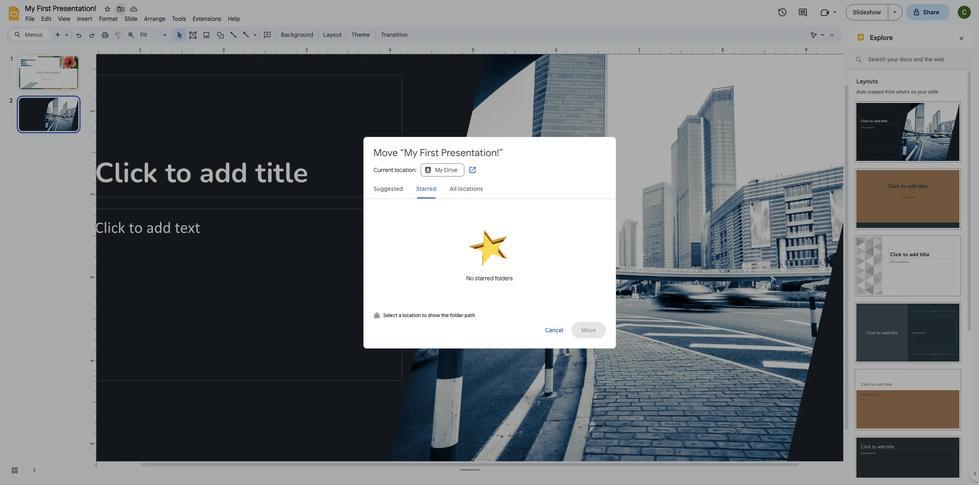 Task type: describe. For each thing, give the bounding box(es) containing it.
theme button
[[348, 29, 374, 41]]

menu bar inside menu bar banner
[[22, 11, 243, 24]]

from
[[885, 89, 895, 95]]

layouts
[[856, 78, 878, 85]]

layouts heading
[[856, 78, 878, 85]]

layouts element
[[850, 70, 966, 485]]

transition
[[381, 31, 408, 38]]

transition button
[[377, 29, 411, 41]]

Star checkbox
[[102, 3, 113, 15]]

Rename text field
[[22, 3, 101, 13]]

your
[[918, 89, 927, 95]]

explore section
[[850, 27, 973, 485]]

auto
[[856, 89, 866, 95]]



Task type: locate. For each thing, give the bounding box(es) containing it.
Menus field
[[10, 29, 51, 40]]

mode and view toolbar
[[807, 27, 838, 43]]

what's
[[896, 89, 910, 95]]

explore application
[[0, 0, 979, 485]]

main toolbar
[[51, 29, 412, 41]]

layouts auto created from what's on your slide
[[856, 78, 938, 95]]

menu bar banner
[[0, 0, 979, 485]]

on
[[911, 89, 916, 95]]

created
[[868, 89, 884, 95]]

explore
[[870, 34, 893, 42]]

slide
[[928, 89, 938, 95]]

navigation
[[0, 46, 90, 485]]

background
[[281, 31, 313, 38]]

share. private to only me. image
[[913, 8, 920, 16]]

navigation inside "explore" application
[[0, 46, 90, 485]]

theme
[[352, 31, 370, 38]]

layouts grid
[[850, 95, 966, 485]]

menu bar
[[22, 11, 243, 24]]

Search your docs and the web text field
[[850, 50, 972, 69]]

background button
[[277, 29, 317, 41]]



Task type: vqa. For each thing, say whether or not it's contained in the screenshot.
the left Required question ELEMENT
no



